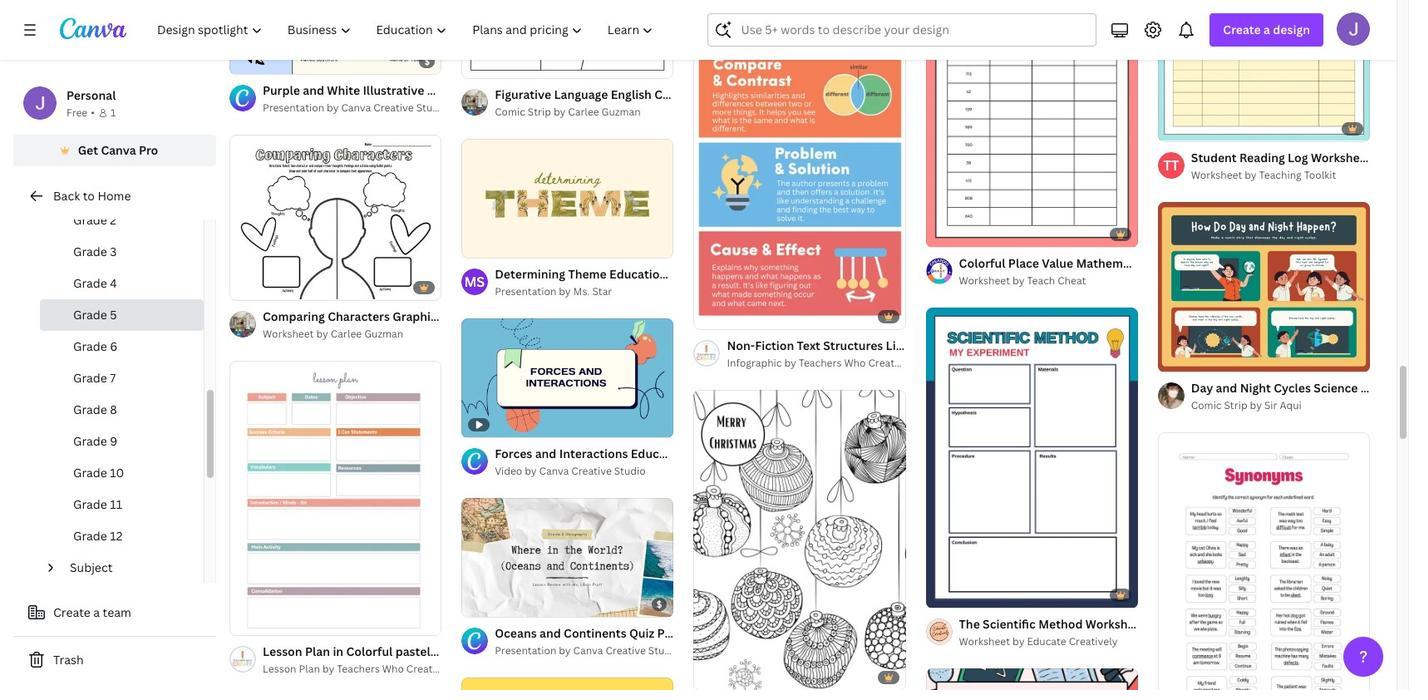 Task type: locate. For each thing, give the bounding box(es) containing it.
place
[[1008, 255, 1039, 271]]

1 of 19 link
[[229, 0, 442, 74]]

$ for 1 of 27
[[656, 598, 662, 610]]

create a design button
[[1210, 13, 1323, 47]]

creative up relationships in a text education presentation yellow and black modern image
[[606, 644, 646, 658]]

creative inside video by canva creative studio link
[[571, 464, 612, 478]]

presentation right the ms. star element
[[495, 284, 556, 298]]

who
[[844, 356, 866, 370], [382, 662, 404, 676]]

comic inside comic strip by carlee guzman link
[[495, 105, 525, 119]]

by left sir
[[1250, 398, 1262, 412]]

grade left 6
[[73, 338, 107, 354]]

1 for 1 of 2
[[937, 227, 942, 240]]

day and night cycles science comic strip in green yellow and orange illustrative style image
[[1158, 202, 1370, 371]]

presentation by canva creative studio link for 1 of 27
[[495, 643, 680, 659]]

creative for video
[[571, 464, 612, 478]]

a
[[1264, 22, 1270, 37], [93, 604, 100, 620]]

0 horizontal spatial 2
[[110, 212, 116, 228]]

1 horizontal spatial create
[[1223, 22, 1261, 37]]

1 vertical spatial presentation by canva creative studio link
[[495, 643, 680, 659]]

colorful inside "colorful place value mathematics worksheet worksheet by teach cheat"
[[959, 255, 1005, 271]]

1 vertical spatial comic
[[1191, 398, 1222, 412]]

0 horizontal spatial teachers
[[337, 662, 380, 676]]

by down comparing
[[316, 327, 328, 341]]

worksheet down "place"
[[959, 274, 1010, 288]]

by inside purple and white illustrative history quiz presentation presentation by canva creative studio
[[327, 101, 339, 115]]

0 horizontal spatial a
[[93, 604, 100, 620]]

of
[[248, 54, 257, 66], [1177, 121, 1186, 134], [944, 227, 954, 240], [480, 597, 489, 610]]

$
[[424, 55, 430, 67], [656, 598, 662, 610]]

creative down illustrative
[[373, 101, 414, 115]]

0 vertical spatial team
[[910, 356, 936, 370]]

1 horizontal spatial a
[[1264, 22, 1270, 37]]

grade 6
[[73, 338, 118, 354]]

0 vertical spatial who
[[844, 356, 866, 370]]

presentation by canva creative studio link down "white"
[[263, 100, 448, 116]]

worksheet down comparing
[[263, 327, 314, 341]]

0 horizontal spatial strip
[[528, 105, 551, 119]]

0 vertical spatial a
[[1264, 22, 1270, 37]]

by down "place"
[[1013, 274, 1025, 288]]

by down "white"
[[327, 101, 339, 115]]

7 grade from the top
[[73, 402, 107, 417]]

canva inside purple and white illustrative history quiz presentation presentation by canva creative studio
[[341, 101, 371, 115]]

1 grade from the top
[[73, 212, 107, 228]]

presentation
[[499, 82, 572, 98], [263, 101, 324, 115], [495, 284, 556, 298], [495, 644, 556, 658]]

purple and white illustrative history quiz presentation image
[[229, 0, 442, 74]]

1 horizontal spatial guzman
[[602, 105, 641, 119]]

style
[[433, 644, 461, 660]]

0 vertical spatial presentation by canva creative studio link
[[263, 100, 448, 116]]

4 grade from the top
[[73, 307, 107, 323]]

in
[[333, 644, 343, 660]]

1 horizontal spatial comic
[[1191, 398, 1222, 412]]

by down in on the left bottom of page
[[322, 662, 334, 676]]

get canva pro button
[[13, 135, 216, 166]]

grade left "8"
[[73, 402, 107, 417]]

creative inside presentation by canva creative studio link
[[606, 644, 646, 658]]

1 vertical spatial lesson
[[263, 662, 296, 676]]

1 vertical spatial strip
[[1224, 398, 1248, 412]]

strip
[[528, 105, 551, 119], [1224, 398, 1248, 412]]

create a team
[[53, 604, 131, 620]]

carlee down characters
[[331, 327, 362, 341]]

presentation down purple
[[263, 101, 324, 115]]

0 vertical spatial creative
[[373, 101, 414, 115]]

comic strip by carlee guzman link
[[495, 104, 674, 120]]

personal
[[67, 87, 116, 103]]

0 horizontal spatial $
[[424, 55, 430, 67]]

0 vertical spatial $
[[424, 55, 430, 67]]

tt link
[[1158, 152, 1184, 179]]

grade 11
[[73, 496, 122, 512]]

grade left 12
[[73, 528, 107, 544]]

1 for 1 of 19
[[241, 54, 246, 66]]

8 grade from the top
[[73, 433, 107, 449]]

1 horizontal spatial who
[[844, 356, 866, 370]]

back
[[53, 188, 80, 204]]

0 horizontal spatial create's
[[406, 662, 446, 676]]

grade left "9"
[[73, 433, 107, 449]]

1 of 27
[[473, 597, 501, 610]]

9
[[110, 433, 118, 449]]

0 vertical spatial strip
[[528, 105, 551, 119]]

11 grade from the top
[[73, 528, 107, 544]]

studio inside presentation by canva creative studio link
[[648, 644, 680, 658]]

by left ms.
[[559, 284, 571, 298]]

a inside dropdown button
[[1264, 22, 1270, 37]]

grade inside 'link'
[[73, 244, 107, 259]]

teach
[[1027, 274, 1055, 288]]

1 horizontal spatial carlee
[[568, 105, 599, 119]]

comic strip by sir aqui link
[[1191, 397, 1370, 414]]

1 of 4
[[1170, 121, 1194, 134]]

presentation by canva creative studio
[[495, 644, 680, 658]]

grade 3
[[73, 244, 117, 259]]

creative
[[373, 101, 414, 115], [571, 464, 612, 478], [606, 644, 646, 658]]

1 vertical spatial colorful
[[346, 644, 393, 660]]

carlee down figurative language english comic strip in white orange simple style image
[[568, 105, 599, 119]]

1 horizontal spatial $
[[656, 598, 662, 610]]

comic inside "comic strip by sir aqui" link
[[1191, 398, 1222, 412]]

comic for comic strip by sir aqui
[[1191, 398, 1222, 412]]

a inside button
[[93, 604, 100, 620]]

create a team button
[[13, 596, 216, 629]]

grade 4 link
[[40, 268, 204, 299]]

create left team
[[53, 604, 91, 620]]

1 vertical spatial studio
[[614, 464, 646, 478]]

grade left the 11
[[73, 496, 107, 512]]

organizer
[[440, 308, 494, 324]]

canva inside the get canva pro "button"
[[101, 142, 136, 158]]

2 horizontal spatial studio
[[648, 644, 680, 658]]

canva
[[341, 101, 371, 115], [101, 142, 136, 158], [539, 464, 569, 478], [573, 644, 603, 658]]

a left team
[[93, 604, 100, 620]]

1 vertical spatial carlee
[[331, 327, 362, 341]]

presentation by canva creative studio link
[[263, 100, 448, 116], [495, 643, 680, 659]]

grade 3 link
[[40, 236, 204, 268]]

1 horizontal spatial presentation by canva creative studio link
[[495, 643, 680, 659]]

of for 2
[[944, 227, 954, 240]]

cheat
[[1058, 274, 1086, 288]]

0 vertical spatial lesson
[[263, 644, 302, 660]]

2 vertical spatial creative
[[606, 644, 646, 658]]

a left design
[[1264, 22, 1270, 37]]

plan left in on the left bottom of page
[[305, 644, 330, 660]]

1 inside 'link'
[[241, 54, 246, 66]]

4 inside 1 of 4 link
[[1188, 121, 1194, 134]]

by
[[327, 101, 339, 115], [554, 105, 566, 119], [1245, 168, 1257, 182], [1013, 274, 1025, 288], [559, 284, 571, 298], [316, 327, 328, 341], [784, 356, 796, 370], [1250, 398, 1262, 412], [525, 464, 537, 478], [1013, 634, 1025, 649], [559, 644, 571, 658], [322, 662, 334, 676]]

grade for grade 9
[[73, 433, 107, 449]]

creative right the video
[[571, 464, 612, 478]]

plan
[[305, 644, 330, 660], [299, 662, 320, 676]]

comic left sir
[[1191, 398, 1222, 412]]

create a design
[[1223, 22, 1310, 37]]

create left design
[[1223, 22, 1261, 37]]

presentation by canva creative studio link for 1 of 19
[[263, 100, 448, 116]]

0 vertical spatial create
[[1223, 22, 1261, 37]]

0 horizontal spatial presentation by canva creative studio link
[[263, 100, 448, 116]]

canva down "white"
[[341, 101, 371, 115]]

grade left the 10
[[73, 465, 107, 481]]

1 horizontal spatial teachers
[[799, 356, 842, 370]]

sir
[[1264, 398, 1277, 412]]

0 vertical spatial 4
[[1188, 121, 1194, 134]]

grade for grade 3
[[73, 244, 107, 259]]

comic strip by sir aqui
[[1191, 398, 1302, 412]]

1 vertical spatial plan
[[299, 662, 320, 676]]

who inside lesson plan in colorful pastel style lesson plan by teachers who create's team
[[382, 662, 404, 676]]

purple
[[263, 82, 300, 98]]

1 vertical spatial a
[[93, 604, 100, 620]]

1 vertical spatial create
[[53, 604, 91, 620]]

1 horizontal spatial strip
[[1224, 398, 1248, 412]]

synonyms worksheet in pink simple style image
[[1158, 432, 1370, 690]]

0 horizontal spatial colorful
[[346, 644, 393, 660]]

0 horizontal spatial 4
[[110, 275, 117, 291]]

plan down lesson plan in colorful pastel style link
[[299, 662, 320, 676]]

1 of 2 link
[[926, 0, 1138, 247]]

lesson plan in colorful pastel style image
[[229, 361, 442, 635]]

video by canva creative studio link
[[495, 463, 674, 480]]

grade left 7
[[73, 370, 107, 386]]

a for design
[[1264, 22, 1270, 37]]

team inside "infographic by teachers who create's team" link
[[910, 356, 936, 370]]

colorful left "place"
[[959, 255, 1005, 271]]

0 horizontal spatial guzman
[[364, 327, 403, 341]]

10 grade from the top
[[73, 496, 107, 512]]

canva left the pro in the left of the page
[[101, 142, 136, 158]]

studio
[[416, 101, 448, 115], [614, 464, 646, 478], [648, 644, 680, 658]]

and
[[303, 82, 324, 98]]

grade down grade 3
[[73, 275, 107, 291]]

oceans and continents quiz presentation in a blue and white collage style image
[[462, 498, 674, 617]]

teachers down lesson plan in colorful pastel style link
[[337, 662, 380, 676]]

1 vertical spatial 4
[[110, 275, 117, 291]]

grade inside "link"
[[73, 496, 107, 512]]

worksheet by teaching toolkit link
[[1191, 167, 1370, 183]]

0 horizontal spatial comic
[[495, 105, 525, 119]]

create
[[1223, 22, 1261, 37], [53, 604, 91, 620]]

4 inside grade 4 link
[[110, 275, 117, 291]]

carlee inside comic strip by carlee guzman link
[[568, 105, 599, 119]]

grade 8 link
[[40, 394, 204, 426]]

creative inside purple and white illustrative history quiz presentation presentation by canva creative studio
[[373, 101, 414, 115]]

None search field
[[708, 13, 1097, 47]]

star
[[592, 284, 612, 298]]

worksheet right the 'mathematics'
[[1153, 255, 1213, 271]]

colorful place value mathematics worksheet image
[[926, 0, 1138, 247]]

grade 6 link
[[40, 331, 204, 362]]

1 lesson from the top
[[263, 644, 302, 660]]

1 horizontal spatial colorful
[[959, 255, 1005, 271]]

relationships in a text education presentation yellow and black modern image
[[462, 678, 674, 690]]

design
[[1273, 22, 1310, 37]]

value
[[1042, 255, 1073, 271]]

studio inside video by canva creative studio link
[[614, 464, 646, 478]]

6 grade from the top
[[73, 370, 107, 386]]

back to home link
[[13, 180, 216, 213]]

grade down to
[[73, 212, 107, 228]]

1 vertical spatial team
[[448, 662, 474, 676]]

0 horizontal spatial create
[[53, 604, 91, 620]]

by right infographic
[[784, 356, 796, 370]]

1 for 1
[[110, 106, 116, 120]]

worksheet by educate creatively
[[959, 634, 1118, 649]]

illustrative
[[363, 82, 424, 98]]

infographic
[[727, 356, 782, 370]]

0 vertical spatial carlee
[[568, 105, 599, 119]]

1 for 1 of 27
[[473, 597, 478, 610]]

colorful up lesson plan by teachers who create's team link
[[346, 644, 393, 660]]

0 horizontal spatial team
[[448, 662, 474, 676]]

•
[[91, 106, 95, 120]]

grade 2
[[73, 212, 116, 228]]

0 vertical spatial colorful
[[959, 255, 1005, 271]]

studio for video by canva creative studio
[[614, 464, 646, 478]]

grade for grade 12
[[73, 528, 107, 544]]

0 vertical spatial studio
[[416, 101, 448, 115]]

teachers right infographic
[[799, 356, 842, 370]]

of for 19
[[248, 54, 257, 66]]

1 vertical spatial teachers
[[337, 662, 380, 676]]

ms. star element
[[462, 268, 488, 295]]

2 vertical spatial studio
[[648, 644, 680, 658]]

0 horizontal spatial who
[[382, 662, 404, 676]]

grade left 5
[[73, 307, 107, 323]]

teaching toolkit element
[[1158, 152, 1184, 179]]

colorful
[[959, 255, 1005, 271], [346, 644, 393, 660]]

0 vertical spatial comic
[[495, 105, 525, 119]]

the scientific method worksheet in pink blue yellow fun hand drawn style image
[[926, 308, 1138, 608]]

0 horizontal spatial studio
[[416, 101, 448, 115]]

back to home
[[53, 188, 131, 204]]

1 vertical spatial create's
[[406, 662, 446, 676]]

1 horizontal spatial 2
[[956, 227, 961, 240]]

0 horizontal spatial carlee
[[331, 327, 362, 341]]

presentation by canva creative studio link up relationships in a text education presentation yellow and black modern image
[[495, 643, 680, 659]]

strip left sir
[[1224, 398, 1248, 412]]

5 grade from the top
[[73, 338, 107, 354]]

teachers inside lesson plan in colorful pastel style lesson plan by teachers who create's team
[[337, 662, 380, 676]]

of inside 'link'
[[248, 54, 257, 66]]

create inside dropdown button
[[1223, 22, 1261, 37]]

0 vertical spatial create's
[[868, 356, 908, 370]]

comic strip by carlee guzman
[[495, 105, 641, 119]]

1 vertical spatial who
[[382, 662, 404, 676]]

comic down "quiz"
[[495, 105, 525, 119]]

1 horizontal spatial team
[[910, 356, 936, 370]]

1 vertical spatial guzman
[[364, 327, 403, 341]]

team
[[910, 356, 936, 370], [448, 662, 474, 676]]

1
[[241, 54, 246, 66], [110, 106, 116, 120], [1170, 121, 1174, 134], [937, 227, 942, 240], [473, 597, 478, 610]]

3 grade from the top
[[73, 275, 107, 291]]

colorful place value mathematics worksheet worksheet by teach cheat
[[959, 255, 1213, 288]]

grade left 3
[[73, 244, 107, 259]]

1 horizontal spatial 4
[[1188, 121, 1194, 134]]

comic for comic strip by carlee guzman
[[495, 105, 525, 119]]

1 vertical spatial $
[[656, 598, 662, 610]]

strip down figurative language english comic strip in white orange simple style image
[[528, 105, 551, 119]]

1 vertical spatial creative
[[571, 464, 612, 478]]

2 grade from the top
[[73, 244, 107, 259]]

grade for grade 6
[[73, 338, 107, 354]]

canva right the video
[[539, 464, 569, 478]]

create inside button
[[53, 604, 91, 620]]

1 horizontal spatial studio
[[614, 464, 646, 478]]

canva up relationships in a text education presentation yellow and black modern image
[[573, 644, 603, 658]]

12
[[110, 528, 123, 544]]

9 grade from the top
[[73, 465, 107, 481]]

strip for carlee
[[528, 105, 551, 119]]



Task type: vqa. For each thing, say whether or not it's contained in the screenshot.
Beige in the bottom of the page
no



Task type: describe. For each thing, give the bounding box(es) containing it.
studio for presentation by canva creative studio
[[648, 644, 680, 658]]

presentation up 'comic strip by carlee guzman'
[[499, 82, 572, 98]]

of for 27
[[480, 597, 489, 610]]

toolkit
[[1304, 168, 1336, 182]]

7
[[110, 370, 116, 386]]

6
[[110, 338, 118, 354]]

infographic by teachers who create's team
[[727, 356, 936, 370]]

grade 2 link
[[40, 205, 204, 236]]

educate
[[1027, 634, 1066, 649]]

comparing
[[263, 308, 325, 324]]

grade 9
[[73, 433, 118, 449]]

infographic by teachers who create's team link
[[727, 355, 936, 372]]

create for create a design
[[1223, 22, 1261, 37]]

ms. star image
[[462, 268, 488, 295]]

strip for sir
[[1224, 398, 1248, 412]]

free •
[[67, 106, 95, 120]]

carlee inside comparing characters graphic organizer worksheet by carlee guzman
[[331, 327, 362, 341]]

11
[[110, 496, 122, 512]]

creatively
[[1069, 634, 1118, 649]]

video
[[495, 464, 522, 478]]

grade for grade 2
[[73, 212, 107, 228]]

guzman inside comparing characters graphic organizer worksheet by carlee guzman
[[364, 327, 403, 341]]

grade for grade 5
[[73, 307, 107, 323]]

colorful place value mathematics worksheet link
[[959, 255, 1213, 273]]

team
[[103, 604, 131, 620]]

create for create a team
[[53, 604, 91, 620]]

worksheet inside comparing characters graphic organizer worksheet by carlee guzman
[[263, 327, 314, 341]]

0 vertical spatial guzman
[[602, 105, 641, 119]]

grade 8
[[73, 402, 117, 417]]

lesson plan in colorful pastel style link
[[263, 643, 461, 661]]

1 for 1 of 4
[[1170, 121, 1174, 134]]

by down figurative language english comic strip in white orange simple style image
[[554, 105, 566, 119]]

by inside comparing characters graphic organizer worksheet by carlee guzman
[[316, 327, 328, 341]]

presentation by ms. star
[[495, 284, 612, 298]]

by inside "link"
[[559, 284, 571, 298]]

presentation by ms. star link
[[495, 283, 674, 300]]

create's inside lesson plan in colorful pastel style lesson plan by teachers who create's team
[[406, 662, 446, 676]]

10
[[110, 465, 124, 481]]

grade 5
[[73, 307, 117, 323]]

by inside "colorful place value mathematics worksheet worksheet by teach cheat"
[[1013, 274, 1025, 288]]

a for team
[[93, 604, 100, 620]]

mathematics
[[1076, 255, 1150, 271]]

27
[[492, 597, 501, 610]]

comparing characters graphic organizer image
[[229, 135, 442, 299]]

0 vertical spatial plan
[[305, 644, 330, 660]]

grade 4
[[73, 275, 117, 291]]

by left teaching
[[1245, 168, 1257, 182]]

worksheet by teach cheat link
[[959, 273, 1138, 289]]

pastel
[[395, 644, 430, 660]]

grade for grade 8
[[73, 402, 107, 417]]

presentation inside "link"
[[495, 284, 556, 298]]

to
[[83, 188, 95, 204]]

presentation up relationships in a text education presentation yellow and black modern image
[[495, 644, 556, 658]]

aqui
[[1280, 398, 1302, 412]]

student reading log worksheet in colorful pastel playful sketch style image
[[1158, 0, 1370, 141]]

figurative language english comic strip in white orange simple style image
[[462, 0, 674, 78]]

by up relationships in a text education presentation yellow and black modern image
[[559, 644, 571, 658]]

purple and white illustrative history quiz presentation link
[[263, 81, 572, 100]]

grade for grade 11
[[73, 496, 107, 512]]

purple and white illustrative history quiz presentation presentation by canva creative studio
[[263, 82, 572, 115]]

graphic
[[393, 308, 437, 324]]

grade 7
[[73, 370, 116, 386]]

grade 12
[[73, 528, 123, 544]]

subject
[[70, 559, 113, 575]]

trash
[[53, 652, 84, 668]]

2 lesson from the top
[[263, 662, 296, 676]]

$ for 1 of 19
[[424, 55, 430, 67]]

determining theme education presentation green yellow floral illustration image
[[462, 139, 674, 258]]

christmas bauble coloring worksheet in black and white illustrative style image
[[694, 390, 906, 690]]

worksheet by carlee guzman link
[[263, 326, 442, 343]]

grade for grade 4
[[73, 275, 107, 291]]

subject button
[[63, 552, 194, 584]]

grade 7 link
[[40, 362, 204, 394]]

teaching toolkit image
[[1158, 152, 1184, 179]]

teaching
[[1259, 168, 1302, 182]]

grade 12 link
[[40, 520, 204, 552]]

canva inside video by canva creative studio link
[[539, 464, 569, 478]]

0 vertical spatial teachers
[[799, 356, 842, 370]]

free
[[67, 106, 87, 120]]

1 of 2
[[937, 227, 961, 240]]

1 of 27 link
[[462, 498, 674, 617]]

team inside lesson plan in colorful pastel style lesson plan by teachers who create's team
[[448, 662, 474, 676]]

studio inside purple and white illustrative history quiz presentation presentation by canva creative studio
[[416, 101, 448, 115]]

1 of 19
[[241, 54, 270, 66]]

lesson plan by teachers who create's team link
[[263, 661, 474, 678]]

1 horizontal spatial create's
[[868, 356, 908, 370]]

Search search field
[[741, 14, 1086, 46]]

5
[[110, 307, 117, 323]]

home
[[98, 188, 131, 204]]

history
[[427, 82, 469, 98]]

lesson plan in colorful pastel style lesson plan by teachers who create's team
[[263, 644, 474, 676]]

pro
[[139, 142, 158, 158]]

class agenda poster in pink yellow and blue doodle style image
[[926, 669, 1138, 690]]

by left educate
[[1013, 634, 1025, 649]]

non-fiction text structures literacy infographic in colorful bold style image
[[694, 0, 906, 329]]

of for 4
[[1177, 121, 1186, 134]]

3
[[110, 244, 117, 259]]

jacob simon image
[[1337, 12, 1370, 46]]

top level navigation element
[[146, 13, 668, 47]]

characters
[[328, 308, 390, 324]]

19
[[260, 54, 270, 66]]

grade for grade 10
[[73, 465, 107, 481]]

grade for grade 7
[[73, 370, 107, 386]]

by right the video
[[525, 464, 537, 478]]

by inside lesson plan in colorful pastel style lesson plan by teachers who create's team
[[322, 662, 334, 676]]

creative for presentation
[[606, 644, 646, 658]]

worksheet right teaching toolkit element
[[1191, 168, 1242, 182]]

worksheet up class agenda poster in pink yellow and blue doodle style image at the bottom
[[959, 634, 1010, 649]]

1 of 4 link
[[1158, 0, 1370, 141]]

worksheet by educate creatively link
[[959, 634, 1138, 650]]

grade 11 link
[[40, 489, 204, 520]]

comparing characters graphic organizer link
[[263, 308, 494, 326]]

ms.
[[573, 284, 590, 298]]

get
[[78, 142, 98, 158]]

grade 10
[[73, 465, 124, 481]]

colorful inside lesson plan in colorful pastel style lesson plan by teachers who create's team
[[346, 644, 393, 660]]

worksheet by teaching toolkit
[[1191, 168, 1336, 182]]

comparing characters graphic organizer worksheet by carlee guzman
[[263, 308, 494, 341]]

trash link
[[13, 643, 216, 677]]

canva inside presentation by canva creative studio link
[[573, 644, 603, 658]]

quiz
[[472, 82, 497, 98]]



